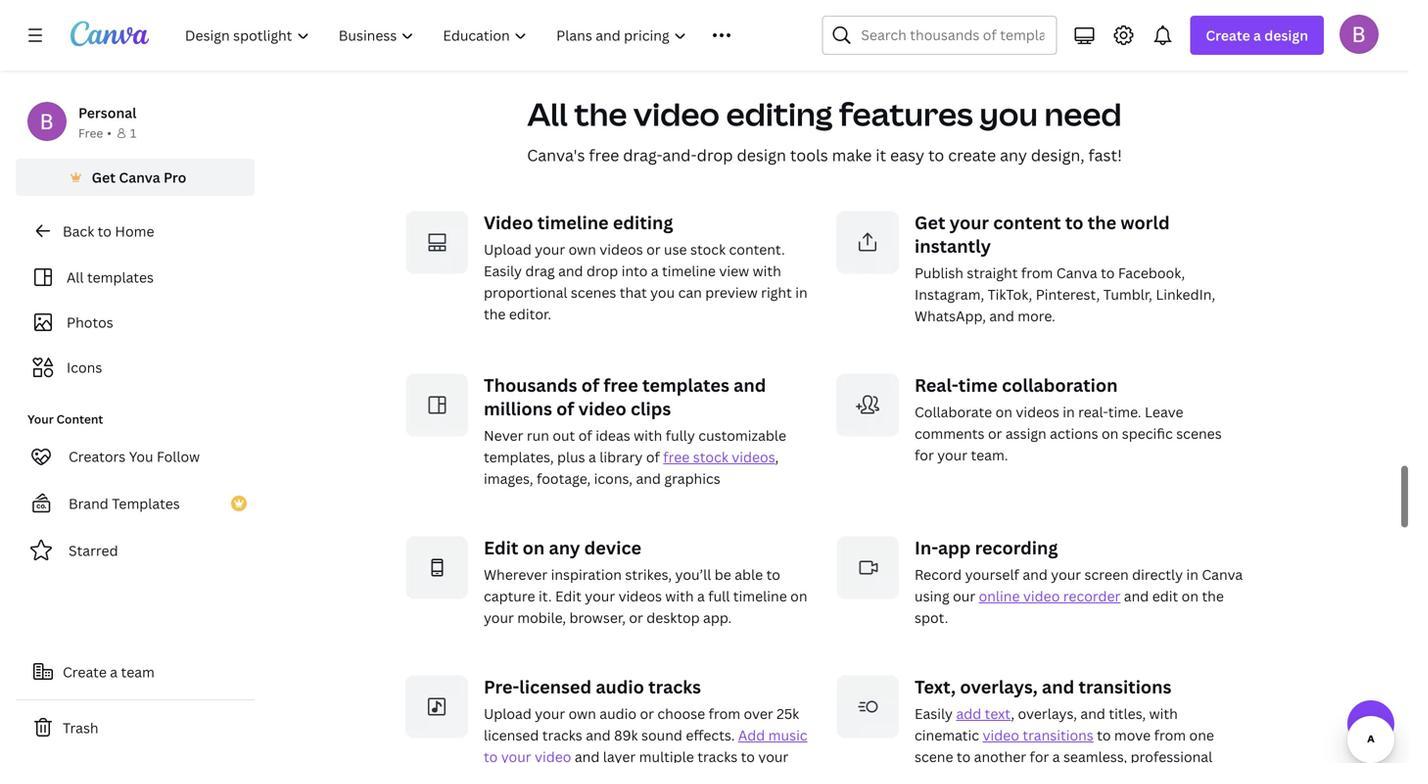 Task type: locate. For each thing, give the bounding box(es) containing it.
fully
[[666, 426, 695, 445]]

your down pre-
[[501, 747, 531, 763]]

timeline up can
[[662, 262, 716, 280]]

inspiration
[[551, 565, 622, 584]]

1 vertical spatial stock
[[693, 448, 729, 466]]

pre-licensed audio tracks
[[484, 675, 701, 699]]

0 horizontal spatial from
[[709, 704, 741, 723]]

0 vertical spatial tracks
[[649, 675, 701, 699]]

and left titles,
[[1081, 704, 1106, 723]]

you
[[980, 93, 1038, 135], [650, 283, 675, 302]]

get down •
[[92, 168, 116, 187]]

0 vertical spatial get
[[92, 168, 116, 187]]

1 upload from the top
[[484, 240, 532, 259]]

all inside all templates link
[[67, 268, 84, 286]]

templates up fully at the bottom left
[[643, 373, 730, 397]]

in up actions
[[1063, 403, 1075, 421]]

None search field
[[822, 16, 1057, 55]]

in inside video timeline editing upload your own videos or use stock content. easily drag and drop into a timeline view with proportional scenes that you can preview right in the editor.
[[796, 283, 808, 302]]

and left edit
[[1124, 587, 1149, 605]]

0 vertical spatial for
[[915, 446, 934, 464]]

and inside get your content to the world instantly publish straight from canva to facebook, instagram, tiktok, pinterest, tumblr, linkedin, whatsapp, and more.
[[990, 307, 1015, 325]]

you left can
[[650, 283, 675, 302]]

free inside the all the video editing features you need canva's free drag-and-drop design tools make it easy to create any design, fast!
[[589, 145, 619, 166]]

comments
[[915, 424, 985, 443]]

your up browser,
[[585, 587, 615, 605]]

on right edit
[[1182, 587, 1199, 605]]

tracks inside upload your own audio or choose from over 25k licensed tracks and 89k sound effects.
[[542, 726, 583, 745]]

or left use
[[647, 240, 661, 259]]

timeline up drag
[[538, 211, 609, 235]]

all for templates
[[67, 268, 84, 286]]

0 vertical spatial scenes
[[571, 283, 616, 302]]

1 horizontal spatial all
[[527, 93, 568, 135]]

design inside the all the video editing features you need canva's free drag-and-drop design tools make it easy to create any design, fast!
[[737, 145, 786, 166]]

any inside edit on any device wherever inspiration strikes, you'll be able to capture it. edit your videos with a full timeline on your mobile, browser, or desktop app.
[[549, 536, 580, 560]]

licensed down pre-
[[484, 726, 539, 745]]

get up publish
[[915, 211, 946, 235]]

1 horizontal spatial ,
[[1011, 704, 1015, 723]]

full
[[708, 587, 730, 605]]

a inside "dropdown button"
[[1254, 26, 1262, 45]]

upload inside video timeline editing upload your own videos or use stock content. easily drag and drop into a timeline view with proportional scenes that you can preview right in the editor.
[[484, 240, 532, 259]]

0 vertical spatial canva
[[119, 168, 160, 187]]

1 vertical spatial editing
[[613, 211, 673, 235]]

a inside edit on any device wherever inspiration strikes, you'll be able to capture it. edit your videos with a full timeline on your mobile, browser, or desktop app.
[[697, 587, 705, 605]]

upload
[[484, 240, 532, 259], [484, 704, 532, 723]]

1 horizontal spatial create
[[1206, 26, 1251, 45]]

create inside "dropdown button"
[[1206, 26, 1251, 45]]

upload down pre-
[[484, 704, 532, 723]]

2 horizontal spatial from
[[1154, 726, 1186, 745]]

0 vertical spatial ,
[[775, 448, 779, 466]]

videos up assign
[[1016, 403, 1060, 421]]

0 horizontal spatial all
[[67, 268, 84, 286]]

all down back
[[67, 268, 84, 286]]

can
[[678, 283, 702, 302]]

with inside never run out of ideas with fully customizable templates, plus a library of
[[634, 426, 662, 445]]

, inside , images, footage, icons, and graphics
[[775, 448, 779, 466]]

your inside record yourself and your screen directly in canva using our
[[1051, 565, 1081, 584]]

0 vertical spatial overlays,
[[960, 675, 1038, 699]]

for inside real-time collaboration collaborate on videos in real-time. leave comments or assign actions on specific scenes for your team.
[[915, 446, 934, 464]]

creators
[[69, 447, 126, 466]]

easily inside video timeline editing upload your own videos or use stock content. easily drag and drop into a timeline view with proportional scenes that you can preview right in the editor.
[[484, 262, 522, 280]]

your inside video timeline editing upload your own videos or use stock content. easily drag and drop into a timeline view with proportional scenes that you can preview right in the editor.
[[535, 240, 565, 259]]

overlays, for ,
[[1018, 704, 1077, 723]]

and right drag
[[558, 262, 583, 280]]

with right titles,
[[1150, 704, 1178, 723]]

canva right directly
[[1202, 565, 1243, 584]]

free inside thousands of free templates and millions of video clips
[[604, 373, 638, 397]]

your up drag
[[535, 240, 565, 259]]

, down customizable
[[775, 448, 779, 466]]

canva left the pro
[[119, 168, 160, 187]]

get for your
[[915, 211, 946, 235]]

all
[[527, 93, 568, 135], [67, 268, 84, 286]]

of up the ideas
[[582, 373, 600, 397]]

from inside to move from one scene to another for a seamless, professiona
[[1154, 726, 1186, 745]]

your
[[950, 211, 989, 235], [535, 240, 565, 259], [938, 446, 968, 464], [1051, 565, 1081, 584], [585, 587, 615, 605], [484, 608, 514, 627], [535, 704, 565, 723], [501, 747, 531, 763]]

design,
[[1031, 145, 1085, 166]]

the inside get your content to the world instantly publish straight from canva to facebook, instagram, tiktok, pinterest, tumblr, linkedin, whatsapp, and more.
[[1088, 211, 1117, 235]]

1
[[130, 125, 136, 141]]

videos inside video timeline editing upload your own videos or use stock content. easily drag and drop into a timeline view with proportional scenes that you can preview right in the editor.
[[600, 240, 643, 259]]

all up canva's
[[527, 93, 568, 135]]

videos down strikes,
[[619, 587, 662, 605]]

0 vertical spatial from
[[1021, 264, 1053, 282]]

1 vertical spatial in
[[1063, 403, 1075, 421]]

images,
[[484, 469, 533, 488]]

1 vertical spatial get
[[915, 211, 946, 235]]

create
[[1206, 26, 1251, 45], [63, 663, 107, 681]]

all inside the all the video editing features you need canva's free drag-and-drop design tools make it easy to create any design, fast!
[[527, 93, 568, 135]]

get inside get your content to the world instantly publish straight from canva to facebook, instagram, tiktok, pinterest, tumblr, linkedin, whatsapp, and more.
[[915, 211, 946, 235]]

0 vertical spatial easily
[[484, 262, 522, 280]]

add
[[956, 704, 982, 723]]

1 vertical spatial all
[[67, 268, 84, 286]]

scenes down leave
[[1177, 424, 1222, 443]]

create for create a design
[[1206, 26, 1251, 45]]

free
[[78, 125, 103, 141]]

1 horizontal spatial get
[[915, 211, 946, 235]]

mobile,
[[517, 608, 566, 627]]

1 horizontal spatial templates
[[643, 373, 730, 397]]

videos inside edit on any device wherever inspiration strikes, you'll be able to capture it. edit your videos with a full timeline on your mobile, browser, or desktop app.
[[619, 587, 662, 605]]

overlays, up text
[[960, 675, 1038, 699]]

2 upload from the top
[[484, 704, 532, 723]]

sound
[[642, 726, 683, 745]]

online video recorder
[[979, 587, 1121, 605]]

0 horizontal spatial design
[[737, 145, 786, 166]]

drop right drag-
[[697, 145, 733, 166]]

0 horizontal spatial in
[[796, 283, 808, 302]]

your up online video recorder
[[1051, 565, 1081, 584]]

0 vertical spatial editing
[[726, 93, 833, 135]]

1 horizontal spatial scenes
[[1177, 424, 1222, 443]]

leave
[[1145, 403, 1184, 421]]

templates
[[112, 494, 180, 513]]

editing up use
[[613, 211, 673, 235]]

on inside "and edit on the spot."
[[1182, 587, 1199, 605]]

edit
[[484, 536, 519, 560], [555, 587, 582, 605]]

1 vertical spatial any
[[549, 536, 580, 560]]

and down library
[[636, 469, 661, 488]]

content
[[993, 211, 1061, 235]]

or up sound
[[640, 704, 654, 723]]

Search search field
[[861, 17, 1044, 54]]

0 horizontal spatial ,
[[775, 448, 779, 466]]

own inside upload your own audio or choose from over 25k licensed tracks and 89k sound effects.
[[569, 704, 596, 723]]

1 horizontal spatial canva
[[1057, 264, 1098, 282]]

scenes left that
[[571, 283, 616, 302]]

0 horizontal spatial any
[[549, 536, 580, 560]]

thousands of free templates and millions of video clips image
[[405, 374, 468, 436]]

1 vertical spatial licensed
[[484, 726, 539, 745]]

1 vertical spatial tracks
[[542, 726, 583, 745]]

canva inside get your content to the world instantly publish straight from canva to facebook, instagram, tiktok, pinterest, tumblr, linkedin, whatsapp, and more.
[[1057, 264, 1098, 282]]

the inside video timeline editing upload your own videos or use stock content. easily drag and drop into a timeline view with proportional scenes that you can preview right in the editor.
[[484, 305, 506, 323]]

your down comments
[[938, 446, 968, 464]]

overlays,
[[960, 675, 1038, 699], [1018, 704, 1077, 723]]

0 vertical spatial own
[[569, 240, 596, 259]]

1 vertical spatial free
[[604, 373, 638, 397]]

online
[[979, 587, 1020, 605]]

creators you follow link
[[16, 437, 255, 476]]

0 horizontal spatial get
[[92, 168, 116, 187]]

1 vertical spatial upload
[[484, 704, 532, 723]]

2 horizontal spatial timeline
[[733, 587, 787, 605]]

own inside video timeline editing upload your own videos or use stock content. easily drag and drop into a timeline view with proportional scenes that you can preview right in the editor.
[[569, 240, 596, 259]]

2 vertical spatial free
[[663, 448, 690, 466]]

timeline inside edit on any device wherever inspiration strikes, you'll be able to capture it. edit your videos with a full timeline on your mobile, browser, or desktop app.
[[733, 587, 787, 605]]

transitions up titles,
[[1079, 675, 1172, 699]]

with up desktop
[[665, 587, 694, 605]]

video
[[634, 93, 720, 135], [579, 397, 627, 421], [1023, 587, 1060, 605], [983, 726, 1020, 745], [535, 747, 571, 763]]

tiktok,
[[988, 285, 1033, 304]]

from left the one
[[1154, 726, 1186, 745]]

0 horizontal spatial templates
[[87, 268, 154, 286]]

0 vertical spatial in
[[796, 283, 808, 302]]

2 vertical spatial canva
[[1202, 565, 1243, 584]]

and up online video recorder
[[1023, 565, 1048, 584]]

online video recorder link
[[979, 587, 1121, 605]]

the inside the all the video editing features you need canva's free drag-and-drop design tools make it easy to create any design, fast!
[[574, 93, 627, 135]]

device
[[584, 536, 642, 560]]

all the video editing features you need canva's free drag-and-drop design tools make it easy to create any design, fast!
[[527, 93, 1122, 166]]

0 vertical spatial create
[[1206, 26, 1251, 45]]

more.
[[1018, 307, 1056, 325]]

, up video transitions
[[1011, 704, 1015, 723]]

0 vertical spatial free
[[589, 145, 619, 166]]

the left world
[[1088, 211, 1117, 235]]

to up tumblr,
[[1101, 264, 1115, 282]]

•
[[107, 125, 112, 141]]

to down the cinematic
[[957, 747, 971, 763]]

1 horizontal spatial drop
[[697, 145, 733, 166]]

or up "team."
[[988, 424, 1002, 443]]

you inside video timeline editing upload your own videos or use stock content. easily drag and drop into a timeline view with proportional scenes that you can preview right in the editor.
[[650, 283, 675, 302]]

1 vertical spatial canva
[[1057, 264, 1098, 282]]

for down video transitions link
[[1030, 747, 1049, 763]]

design
[[1265, 26, 1309, 45], [737, 145, 786, 166]]

video up the ideas
[[579, 397, 627, 421]]

1 horizontal spatial timeline
[[662, 262, 716, 280]]

1 horizontal spatial any
[[1000, 145, 1027, 166]]

1 own from the top
[[569, 240, 596, 259]]

1 vertical spatial create
[[63, 663, 107, 681]]

and left 89k
[[586, 726, 611, 745]]

1 horizontal spatial for
[[1030, 747, 1049, 763]]

0 horizontal spatial create
[[63, 663, 107, 681]]

or inside upload your own audio or choose from over 25k licensed tracks and 89k sound effects.
[[640, 704, 654, 723]]

0 vertical spatial transitions
[[1079, 675, 1172, 699]]

transitions
[[1079, 675, 1172, 699], [1023, 726, 1094, 745]]

never
[[484, 426, 523, 445]]

into
[[622, 262, 648, 280]]

back
[[63, 222, 94, 240]]

strikes,
[[625, 565, 672, 584]]

a
[[1254, 26, 1262, 45], [651, 262, 659, 280], [589, 448, 596, 466], [697, 587, 705, 605], [110, 663, 118, 681], [1053, 747, 1060, 763]]

canva up the pinterest,
[[1057, 264, 1098, 282]]

stock inside video timeline editing upload your own videos or use stock content. easily drag and drop into a timeline view with proportional scenes that you can preview right in the editor.
[[691, 240, 726, 259]]

your inside get your content to the world instantly publish straight from canva to facebook, instagram, tiktok, pinterest, tumblr, linkedin, whatsapp, and more.
[[950, 211, 989, 235]]

0 horizontal spatial for
[[915, 446, 934, 464]]

in right directly
[[1187, 565, 1199, 584]]

and
[[558, 262, 583, 280], [990, 307, 1015, 325], [734, 373, 766, 397], [636, 469, 661, 488], [1023, 565, 1048, 584], [1124, 587, 1149, 605], [1042, 675, 1075, 699], [1081, 704, 1106, 723], [586, 726, 611, 745]]

0 vertical spatial edit
[[484, 536, 519, 560]]

1 horizontal spatial design
[[1265, 26, 1309, 45]]

the left 'editor.' at the top left of the page
[[484, 305, 506, 323]]

instantly
[[915, 234, 991, 258]]

templates
[[87, 268, 154, 286], [643, 373, 730, 397]]

edit up wherever
[[484, 536, 519, 560]]

0 vertical spatial you
[[980, 93, 1038, 135]]

any
[[1000, 145, 1027, 166], [549, 536, 580, 560]]

browser,
[[570, 608, 626, 627]]

the up drag-
[[574, 93, 627, 135]]

drop left into
[[587, 262, 618, 280]]

1 vertical spatial ,
[[1011, 704, 1015, 723]]

0 vertical spatial timeline
[[538, 211, 609, 235]]

0 horizontal spatial easily
[[484, 262, 522, 280]]

2 horizontal spatial in
[[1187, 565, 1199, 584]]

personal
[[78, 103, 137, 122]]

1 vertical spatial for
[[1030, 747, 1049, 763]]

0 vertical spatial all
[[527, 93, 568, 135]]

to right content
[[1065, 211, 1084, 235]]

, inside , overlays, and titles, with cinematic
[[1011, 704, 1015, 723]]

editing up the tools
[[726, 93, 833, 135]]

upload down video
[[484, 240, 532, 259]]

you'll
[[675, 565, 711, 584]]

1 vertical spatial overlays,
[[1018, 704, 1077, 723]]

to right able
[[767, 565, 781, 584]]

stock right use
[[691, 240, 726, 259]]

2 vertical spatial in
[[1187, 565, 1199, 584]]

free
[[589, 145, 619, 166], [604, 373, 638, 397], [663, 448, 690, 466]]

collaboration
[[1002, 373, 1118, 397]]

1 horizontal spatial editing
[[726, 93, 833, 135]]

a inside never run out of ideas with fully customizable templates, plus a library of
[[589, 448, 596, 466]]

video up another
[[983, 726, 1020, 745]]

0 horizontal spatial canva
[[119, 168, 160, 187]]

1 horizontal spatial in
[[1063, 403, 1075, 421]]

and inside video timeline editing upload your own videos or use stock content. easily drag and drop into a timeline view with proportional scenes that you can preview right in the editor.
[[558, 262, 583, 280]]

audio up upload your own audio or choose from over 25k licensed tracks and 89k sound effects.
[[596, 675, 644, 699]]

use
[[664, 240, 687, 259]]

or inside video timeline editing upload your own videos or use stock content. easily drag and drop into a timeline view with proportional scenes that you can preview right in the editor.
[[647, 240, 661, 259]]

1 horizontal spatial edit
[[555, 587, 582, 605]]

in inside record yourself and your screen directly in canva using our
[[1187, 565, 1199, 584]]

photos
[[67, 313, 113, 332]]

with down "clips"
[[634, 426, 662, 445]]

easily up the cinematic
[[915, 704, 953, 723]]

top level navigation element
[[172, 16, 775, 55], [172, 16, 775, 55]]

edit right it. at the left
[[555, 587, 582, 605]]

overlays, up video transitions link
[[1018, 704, 1077, 723]]

to right the easy
[[929, 145, 945, 166]]

0 horizontal spatial edit
[[484, 536, 519, 560]]

get
[[92, 168, 116, 187], [915, 211, 946, 235]]

get inside button
[[92, 168, 116, 187]]

design left the tools
[[737, 145, 786, 166]]

25k
[[777, 704, 799, 723]]

1 vertical spatial from
[[709, 704, 741, 723]]

free •
[[78, 125, 112, 141]]

in for real-
[[1063, 403, 1075, 421]]

audio
[[596, 675, 644, 699], [600, 704, 637, 723]]

1 vertical spatial own
[[569, 704, 596, 723]]

stock
[[691, 240, 726, 259], [693, 448, 729, 466]]

graphics
[[664, 469, 721, 488]]

thousands
[[484, 373, 577, 397]]

with inside video timeline editing upload your own videos or use stock content. easily drag and drop into a timeline view with proportional scenes that you can preview right in the editor.
[[753, 262, 781, 280]]

stock up the graphics
[[693, 448, 729, 466]]

time.
[[1109, 403, 1142, 421]]

0 vertical spatial licensed
[[519, 675, 592, 699]]

videos up into
[[600, 240, 643, 259]]

free stock videos link
[[663, 448, 775, 466]]

assign
[[1006, 424, 1047, 443]]

1 vertical spatial scenes
[[1177, 424, 1222, 443]]

1 horizontal spatial easily
[[915, 704, 953, 723]]

facebook,
[[1118, 264, 1185, 282]]

and up , overlays, and titles, with cinematic
[[1042, 675, 1075, 699]]

photos link
[[27, 304, 243, 341]]

and inside , overlays, and titles, with cinematic
[[1081, 704, 1106, 723]]

2 horizontal spatial canva
[[1202, 565, 1243, 584]]

on up wherever
[[523, 536, 545, 560]]

video up and-
[[634, 93, 720, 135]]

1 vertical spatial you
[[650, 283, 675, 302]]

overlays, inside , overlays, and titles, with cinematic
[[1018, 704, 1077, 723]]

0 horizontal spatial you
[[650, 283, 675, 302]]

any up inspiration
[[549, 536, 580, 560]]

1 horizontal spatial from
[[1021, 264, 1053, 282]]

2 vertical spatial timeline
[[733, 587, 787, 605]]

1 vertical spatial templates
[[643, 373, 730, 397]]

0 vertical spatial upload
[[484, 240, 532, 259]]

or left desktop
[[629, 608, 643, 627]]

all templates
[[67, 268, 154, 286]]

0 vertical spatial audio
[[596, 675, 644, 699]]

your inside the add music to your video
[[501, 747, 531, 763]]

drop inside video timeline editing upload your own videos or use stock content. easily drag and drop into a timeline view with proportional scenes that you can preview right in the editor.
[[587, 262, 618, 280]]

you up the create on the top right
[[980, 93, 1038, 135]]

your up 'straight'
[[950, 211, 989, 235]]

or inside real-time collaboration collaborate on videos in real-time. leave comments or assign actions on specific scenes for your team.
[[988, 424, 1002, 443]]

free up the ideas
[[604, 373, 638, 397]]

instagram,
[[915, 285, 985, 304]]

video down pre-licensed audio tracks
[[535, 747, 571, 763]]

content.
[[729, 240, 785, 259]]

from up tiktok, at the top right of page
[[1021, 264, 1053, 282]]

create inside "button"
[[63, 663, 107, 681]]

0 vertical spatial drop
[[697, 145, 733, 166]]

tracks up choose
[[649, 675, 701, 699]]

licensed inside upload your own audio or choose from over 25k licensed tracks and 89k sound effects.
[[484, 726, 539, 745]]

licensed down mobile,
[[519, 675, 592, 699]]

0 horizontal spatial scenes
[[571, 283, 616, 302]]

pinterest,
[[1036, 285, 1100, 304]]

1 vertical spatial audio
[[600, 704, 637, 723]]

actions
[[1050, 424, 1099, 443]]

any inside the all the video editing features you need canva's free drag-and-drop design tools make it easy to create any design, fast!
[[1000, 145, 1027, 166]]

a inside "button"
[[110, 663, 118, 681]]

in inside real-time collaboration collaborate on videos in real-time. leave comments or assign actions on specific scenes for your team.
[[1063, 403, 1075, 421]]

0 vertical spatial design
[[1265, 26, 1309, 45]]

2 vertical spatial from
[[1154, 726, 1186, 745]]

tracks down pre-licensed audio tracks
[[542, 726, 583, 745]]

design left bob builder image
[[1265, 26, 1309, 45]]

2 own from the top
[[569, 704, 596, 723]]

0 vertical spatial stock
[[691, 240, 726, 259]]

video inside the all the video editing features you need canva's free drag-and-drop design tools make it easy to create any design, fast!
[[634, 93, 720, 135]]

free stock videos
[[663, 448, 775, 466]]

1 vertical spatial design
[[737, 145, 786, 166]]

out
[[553, 426, 575, 445]]

customizable
[[699, 426, 787, 445]]

one
[[1190, 726, 1214, 745]]

your down pre-licensed audio tracks
[[535, 704, 565, 723]]

team.
[[971, 446, 1008, 464]]

1 vertical spatial drop
[[587, 262, 618, 280]]

or
[[647, 240, 661, 259], [988, 424, 1002, 443], [629, 608, 643, 627], [640, 704, 654, 723]]

0 horizontal spatial tracks
[[542, 726, 583, 745]]

get for canva
[[92, 168, 116, 187]]

create for create a team
[[63, 663, 107, 681]]

1 horizontal spatial you
[[980, 93, 1038, 135]]

free down fully at the bottom left
[[663, 448, 690, 466]]

spot.
[[915, 608, 949, 627]]

1 vertical spatial easily
[[915, 704, 953, 723]]

video inside thousands of free templates and millions of video clips
[[579, 397, 627, 421]]

from up effects.
[[709, 704, 741, 723]]

the right edit
[[1202, 587, 1224, 605]]

with up right
[[753, 262, 781, 280]]

and up customizable
[[734, 373, 766, 397]]

0 vertical spatial any
[[1000, 145, 1027, 166]]

0 horizontal spatial editing
[[613, 211, 673, 235]]

templates up photos link
[[87, 268, 154, 286]]

canva's
[[527, 145, 585, 166]]

transitions up seamless, on the right
[[1023, 726, 1094, 745]]

0 horizontal spatial drop
[[587, 262, 618, 280]]

to down pre-
[[484, 747, 498, 763]]

1 horizontal spatial tracks
[[649, 675, 701, 699]]



Task type: describe. For each thing, give the bounding box(es) containing it.
tumblr,
[[1104, 285, 1153, 304]]

to right back
[[98, 222, 112, 240]]

whatsapp,
[[915, 307, 986, 325]]

in for record
[[1187, 565, 1199, 584]]

video timeline editing image
[[405, 211, 468, 274]]

drag-
[[623, 145, 662, 166]]

scenes inside real-time collaboration collaborate on videos in real-time. leave comments or assign actions on specific scenes for your team.
[[1177, 424, 1222, 443]]

of right library
[[646, 448, 660, 466]]

capture
[[484, 587, 535, 605]]

icons link
[[27, 349, 243, 386]]

to inside the add music to your video
[[484, 747, 498, 763]]

from inside upload your own audio or choose from over 25k licensed tracks and 89k sound effects.
[[709, 704, 741, 723]]

for inside to move from one scene to another for a seamless, professiona
[[1030, 747, 1049, 763]]

ideas
[[596, 426, 631, 445]]

get your content to the world instantly publish straight from canva to facebook, instagram, tiktok, pinterest, tumblr, linkedin, whatsapp, and more.
[[915, 211, 1216, 325]]

1 vertical spatial timeline
[[662, 262, 716, 280]]

, overlays, and titles, with cinematic
[[915, 704, 1178, 745]]

library
[[600, 448, 643, 466]]

brand templates
[[69, 494, 180, 513]]

get canva pro
[[92, 168, 186, 187]]

, for templates
[[775, 448, 779, 466]]

of up out
[[556, 397, 574, 421]]

choose
[[658, 704, 705, 723]]

edit on any device image
[[405, 536, 468, 599]]

recording
[[975, 536, 1058, 560]]

templates,
[[484, 448, 554, 466]]

proportional
[[484, 283, 568, 302]]

creators you follow
[[69, 447, 200, 466]]

millions
[[484, 397, 552, 421]]

to inside the all the video editing features you need canva's free drag-and-drop design tools make it easy to create any design, fast!
[[929, 145, 945, 166]]

starred
[[69, 541, 118, 560]]

you
[[129, 447, 153, 466]]

and inside record yourself and your screen directly in canva using our
[[1023, 565, 1048, 584]]

templates inside thousands of free templates and millions of video clips
[[643, 373, 730, 397]]

audio inside upload your own audio or choose from over 25k licensed tracks and 89k sound effects.
[[600, 704, 637, 723]]

specific
[[1122, 424, 1173, 443]]

back to home link
[[16, 212, 255, 251]]

straight
[[967, 264, 1018, 282]]

in-
[[915, 536, 938, 560]]

with inside edit on any device wherever inspiration strikes, you'll be able to capture it. edit your videos with a full timeline on your mobile, browser, or desktop app.
[[665, 587, 694, 605]]

effects.
[[686, 726, 735, 745]]

recorder
[[1063, 587, 1121, 605]]

in-app recording image
[[836, 536, 899, 599]]

on up assign
[[996, 403, 1013, 421]]

design inside "dropdown button"
[[1265, 26, 1309, 45]]

0 horizontal spatial timeline
[[538, 211, 609, 235]]

89k
[[614, 726, 638, 745]]

and inside , images, footage, icons, and graphics
[[636, 469, 661, 488]]

add text link
[[956, 704, 1011, 723]]

using
[[915, 587, 950, 605]]

you inside the all the video editing features you need canva's free drag-and-drop design tools make it easy to create any design, fast!
[[980, 93, 1038, 135]]

your
[[27, 411, 54, 427]]

create a team button
[[16, 652, 255, 692]]

add music to your video
[[484, 726, 808, 763]]

get your content to the world instantly image
[[836, 211, 899, 274]]

on left in-app recording 'image'
[[791, 587, 808, 605]]

plus
[[557, 448, 585, 466]]

1 vertical spatial transitions
[[1023, 726, 1094, 745]]

follow
[[157, 447, 200, 466]]

trash
[[63, 718, 99, 737]]

clips
[[631, 397, 671, 421]]

editor.
[[509, 305, 551, 323]]

scene
[[915, 747, 954, 763]]

to up seamless, on the right
[[1097, 726, 1111, 745]]

pre-
[[484, 675, 519, 699]]

the inside "and edit on the spot."
[[1202, 587, 1224, 605]]

scenes inside video timeline editing upload your own videos or use stock content. easily drag and drop into a timeline view with proportional scenes that you can preview right in the editor.
[[571, 283, 616, 302]]

record yourself and your screen directly in canva using our
[[915, 565, 1243, 605]]

screen
[[1085, 565, 1129, 584]]

icons,
[[594, 469, 633, 488]]

pre-licensed audio tracks image
[[405, 675, 468, 738]]

run
[[527, 426, 549, 445]]

able
[[735, 565, 763, 584]]

video right online
[[1023, 587, 1060, 605]]

add music to your video link
[[484, 726, 808, 763]]

canva inside record yourself and your screen directly in canva using our
[[1202, 565, 1243, 584]]

and inside upload your own audio or choose from over 25k licensed tracks and 89k sound effects.
[[586, 726, 611, 745]]

brand
[[69, 494, 109, 513]]

1 vertical spatial edit
[[555, 587, 582, 605]]

never run out of ideas with fully customizable templates, plus a library of
[[484, 426, 787, 466]]

a inside to move from one scene to another for a seamless, professiona
[[1053, 747, 1060, 763]]

tools
[[790, 145, 828, 166]]

, for transitions
[[1011, 704, 1015, 723]]

and inside thousands of free templates and millions of video clips
[[734, 373, 766, 397]]

world
[[1121, 211, 1170, 235]]

drag
[[525, 262, 555, 280]]

music
[[769, 726, 808, 745]]

videos inside real-time collaboration collaborate on videos in real-time. leave comments or assign actions on specific scenes for your team.
[[1016, 403, 1060, 421]]

app.
[[703, 608, 732, 627]]

editing inside video timeline editing upload your own videos or use stock content. easily drag and drop into a timeline view with proportional scenes that you can preview right in the editor.
[[613, 211, 673, 235]]

preview
[[705, 283, 758, 302]]

time
[[959, 373, 998, 397]]

a inside video timeline editing upload your own videos or use stock content. easily drag and drop into a timeline view with proportional scenes that you can preview right in the editor.
[[651, 262, 659, 280]]

your content
[[27, 411, 103, 427]]

your inside real-time collaboration collaborate on videos in real-time. leave comments or assign actions on specific scenes for your team.
[[938, 446, 968, 464]]

and inside "and edit on the spot."
[[1124, 587, 1149, 605]]

canva inside button
[[119, 168, 160, 187]]

upload inside upload your own audio or choose from over 25k licensed tracks and 89k sound effects.
[[484, 704, 532, 723]]

right
[[761, 283, 792, 302]]

video inside the add music to your video
[[535, 747, 571, 763]]

create a design
[[1206, 26, 1309, 45]]

editing inside the all the video editing features you need canva's free drag-and-drop design tools make it easy to create any design, fast!
[[726, 93, 833, 135]]

, images, footage, icons, and graphics
[[484, 448, 779, 488]]

create a team
[[63, 663, 155, 681]]

real-time collaboration image
[[836, 374, 899, 436]]

team
[[121, 663, 155, 681]]

upload your own audio or choose from over 25k licensed tracks and 89k sound effects.
[[484, 704, 799, 745]]

all for the
[[527, 93, 568, 135]]

it.
[[539, 587, 552, 605]]

to inside edit on any device wherever inspiration strikes, you'll be able to capture it. edit your videos with a full timeline on your mobile, browser, or desktop app.
[[767, 565, 781, 584]]

all templates link
[[27, 259, 243, 296]]

or inside edit on any device wherever inspiration strikes, you'll be able to capture it. edit your videos with a full timeline on your mobile, browser, or desktop app.
[[629, 608, 643, 627]]

from inside get your content to the world instantly publish straight from canva to facebook, instagram, tiktok, pinterest, tumblr, linkedin, whatsapp, and more.
[[1021, 264, 1053, 282]]

real-
[[915, 373, 959, 397]]

to move from one scene to another for a seamless, professiona
[[915, 726, 1214, 763]]

your inside upload your own audio or choose from over 25k licensed tracks and 89k sound effects.
[[535, 704, 565, 723]]

drop inside the all the video editing features you need canva's free drag-and-drop design tools make it easy to create any design, fast!
[[697, 145, 733, 166]]

0 vertical spatial templates
[[87, 268, 154, 286]]

view
[[719, 262, 749, 280]]

edit
[[1153, 587, 1179, 605]]

be
[[715, 565, 731, 584]]

seamless,
[[1064, 747, 1128, 763]]

add
[[738, 726, 765, 745]]

of right out
[[579, 426, 592, 445]]

videos down customizable
[[732, 448, 775, 466]]

with inside , overlays, and titles, with cinematic
[[1150, 704, 1178, 723]]

trash link
[[16, 708, 255, 747]]

bob builder image
[[1340, 14, 1379, 54]]

publish
[[915, 264, 964, 282]]

video transitions link
[[983, 726, 1094, 745]]

video timeline editing upload your own videos or use stock content. easily drag and drop into a timeline view with proportional scenes that you can preview right in the editor.
[[484, 211, 808, 323]]

overlays, for text,
[[960, 675, 1038, 699]]

on down time.
[[1102, 424, 1119, 443]]

text, overlays, and transitions image
[[836, 675, 899, 738]]

home
[[115, 222, 154, 240]]

cinematic
[[915, 726, 980, 745]]

your down capture at the left
[[484, 608, 514, 627]]

get canva pro button
[[16, 159, 255, 196]]

features
[[839, 93, 973, 135]]



Task type: vqa. For each thing, say whether or not it's contained in the screenshot.


